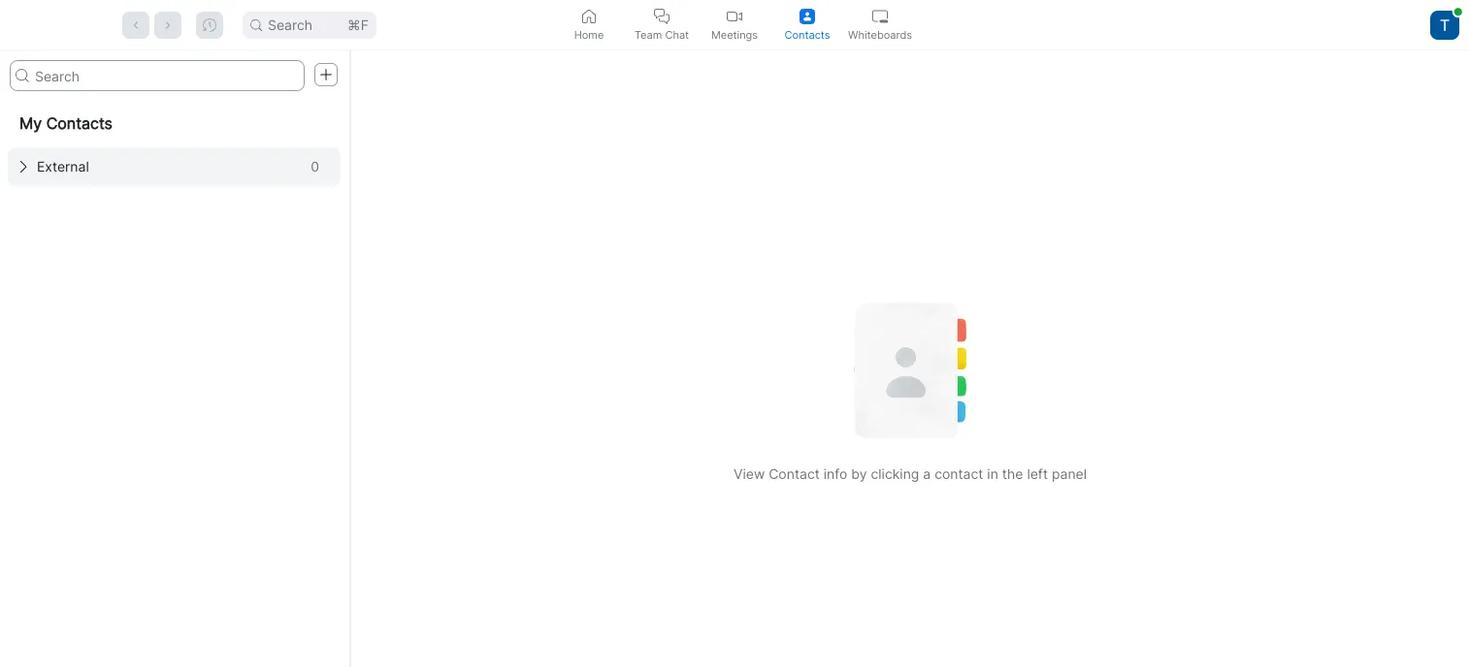 Task type: describe. For each thing, give the bounding box(es) containing it.
home button
[[553, 0, 626, 50]]

whiteboards
[[848, 28, 912, 41]]

the
[[1002, 466, 1024, 483]]

video on image
[[727, 8, 743, 24]]

contacts button
[[771, 0, 844, 50]]

contact
[[935, 466, 984, 483]]

contacts inside "button"
[[785, 28, 830, 41]]

info
[[824, 466, 848, 483]]

chat
[[665, 28, 689, 41]]

panel
[[1052, 466, 1087, 483]]

view contact info by clicking a contact in the left panel
[[734, 466, 1087, 483]]

a
[[923, 466, 931, 483]]

0
[[311, 158, 319, 175]]

home
[[574, 28, 604, 41]]

search
[[268, 16, 313, 33]]

contacts tab panel
[[0, 50, 1470, 668]]

tab list containing home
[[553, 0, 917, 50]]

in
[[987, 466, 999, 483]]

team chat button
[[626, 0, 698, 50]]

my contacts heading
[[0, 99, 348, 148]]

left
[[1027, 466, 1048, 483]]

external
[[37, 158, 89, 175]]



Task type: vqa. For each thing, say whether or not it's contained in the screenshot.
Contacts inside heading
yes



Task type: locate. For each thing, give the bounding box(es) containing it.
team chat image
[[654, 8, 670, 24]]

video on image
[[727, 8, 743, 24]]

team
[[635, 28, 662, 41]]

meetings button
[[698, 0, 771, 50]]

0 horizontal spatial contacts
[[46, 114, 113, 133]]

contacts inside heading
[[46, 114, 113, 133]]

online image
[[1455, 7, 1463, 15], [1455, 7, 1463, 15]]

whiteboards button
[[844, 0, 917, 50]]

profile contact image
[[800, 8, 815, 24], [800, 8, 815, 24]]

whiteboard small image
[[873, 8, 888, 24], [873, 8, 888, 24]]

tab list
[[553, 0, 917, 50]]

plus small image
[[319, 68, 333, 82], [319, 68, 333, 82]]

1 horizontal spatial contacts
[[785, 28, 830, 41]]

Search text field
[[10, 60, 305, 91]]

1 vertical spatial contacts
[[46, 114, 113, 133]]

by
[[852, 466, 867, 483]]

my contacts tree
[[0, 99, 348, 186]]

⌘f
[[347, 16, 369, 33]]

meetings
[[711, 28, 758, 41]]

my contacts grouping, external, 0 items enclose, level 2, 1 of 1, not selected tree item
[[8, 148, 341, 186]]

magnifier image
[[250, 19, 262, 31], [16, 69, 29, 83], [16, 69, 29, 83]]

contacts up external
[[46, 114, 113, 133]]

my contacts
[[19, 114, 113, 133]]

chevron right image
[[17, 161, 29, 173], [17, 161, 29, 173]]

clicking
[[871, 466, 920, 483]]

magnifier image
[[250, 19, 262, 31]]

home small image
[[581, 8, 597, 24], [581, 8, 597, 24]]

contact
[[769, 466, 820, 483]]

avatar image
[[1431, 10, 1460, 39]]

contacts right meetings
[[785, 28, 830, 41]]

team chat image
[[654, 8, 670, 24]]

contacts
[[785, 28, 830, 41], [46, 114, 113, 133]]

my
[[19, 114, 42, 133]]

team chat
[[635, 28, 689, 41]]

view
[[734, 466, 765, 483]]

0 vertical spatial contacts
[[785, 28, 830, 41]]



